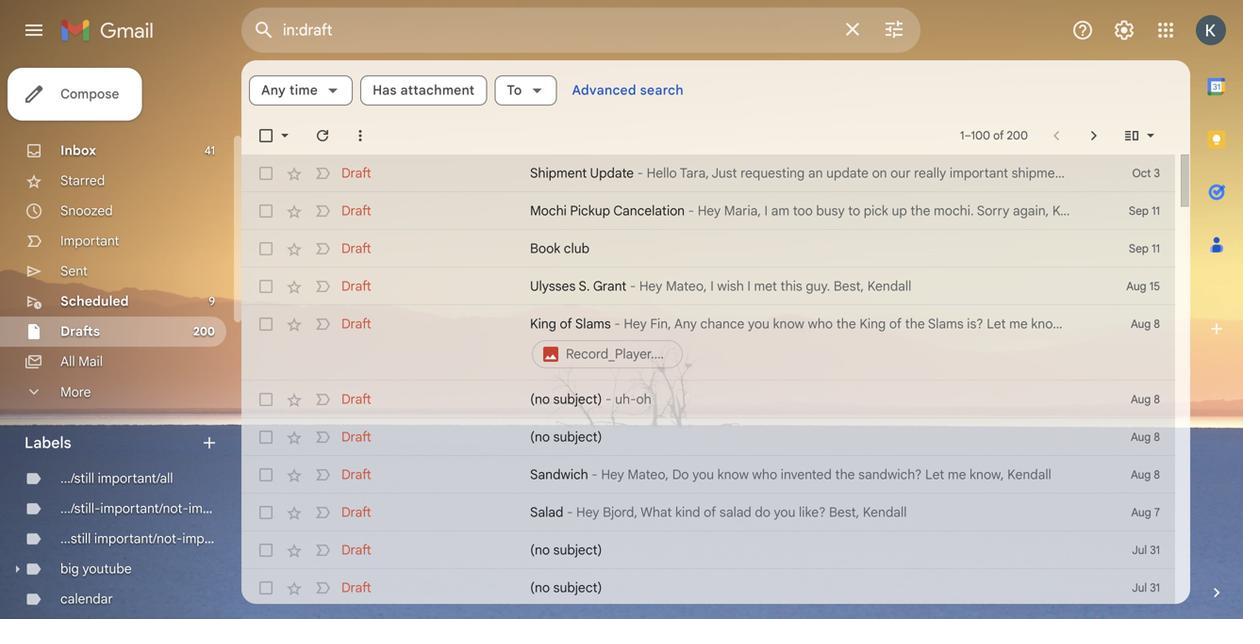 Task type: describe. For each thing, give the bounding box(es) containing it.
fin,
[[650, 316, 671, 332]]

1 jul 31 from the top
[[1132, 544, 1160, 558]]

- up record_player.png
[[614, 316, 620, 332]]

inbox link
[[60, 142, 96, 159]]

1 horizontal spatial know
[[773, 316, 804, 332]]

more image
[[351, 126, 370, 145]]

all mail link
[[60, 354, 103, 370]]

do
[[755, 505, 771, 521]]

1 row from the top
[[241, 155, 1175, 192]]

8 row from the top
[[241, 457, 1175, 494]]

1 vertical spatial mateo,
[[628, 467, 669, 483]]

time
[[289, 82, 318, 99]]

has
[[373, 82, 397, 99]]

draft for 11th row from the top of the page
[[341, 580, 371, 597]]

0 vertical spatial who
[[808, 316, 833, 332]]

sorry
[[977, 203, 1010, 219]]

0 vertical spatial mateo,
[[666, 278, 707, 295]]

11 for mochi pickup cancelation
[[1152, 204, 1160, 218]]

...still important/not-important link
[[60, 531, 241, 548]]

sep 11 for book club
[[1129, 242, 1160, 256]]

3 8 from the top
[[1154, 431, 1160, 445]]

sep 11 for mochi pickup cancelation
[[1129, 204, 1160, 218]]

mochi
[[530, 203, 567, 219]]

labels heading
[[25, 434, 200, 453]]

more
[[60, 384, 91, 401]]

2 horizontal spatial of
[[889, 316, 902, 332]]

1 aug 8 from the top
[[1131, 317, 1160, 332]]

do
[[672, 467, 689, 483]]

to
[[848, 203, 860, 219]]

hey left bjord,
[[576, 505, 599, 521]]

snoozed link
[[60, 203, 113, 219]]

maria,
[[724, 203, 761, 219]]

salad
[[530, 505, 563, 521]]

draft for 11th row from the bottom of the page
[[341, 165, 371, 182]]

to button
[[495, 75, 557, 106]]

hey up bjord,
[[601, 467, 624, 483]]

book club
[[530, 241, 590, 257]]

.../still-important/not-important
[[60, 501, 247, 517]]

- right salad at bottom
[[567, 505, 573, 521]]

1 vertical spatial let
[[925, 467, 944, 483]]

has attachment
[[373, 82, 475, 99]]

1 slams from the left
[[575, 316, 611, 332]]

chance
[[700, 316, 745, 332]]

to
[[507, 82, 522, 99]]

important/not- for .../still-
[[100, 501, 189, 517]]

main menu image
[[23, 19, 45, 42]]

4 aug 8 from the top
[[1131, 468, 1160, 482]]

2 horizontal spatial you
[[774, 505, 796, 521]]

.../still
[[60, 471, 94, 487]]

draft for 7th row from the top of the page
[[341, 429, 371, 446]]

ulysses
[[530, 278, 576, 295]]

advanced search button
[[564, 74, 691, 108]]

11 for book club
[[1152, 242, 1160, 256]]

0 vertical spatial best,
[[834, 278, 864, 295]]

shipment update -
[[530, 165, 647, 182]]

1 vertical spatial any
[[674, 316, 697, 332]]

all mail
[[60, 354, 103, 370]]

labels
[[25, 434, 71, 453]]

6 row from the top
[[241, 381, 1175, 419]]

2 slams from the left
[[928, 316, 964, 332]]

- right update
[[637, 165, 643, 182]]

.../still important/all
[[60, 471, 173, 487]]

draft for 3rd row from the bottom of the page
[[341, 505, 371, 521]]

busy
[[816, 203, 845, 219]]

subject) for (no subject) link related to second row from the bottom of the page
[[553, 542, 602, 559]]

3
[[1154, 166, 1160, 181]]

grant
[[593, 278, 626, 295]]

toggle split pane mode image
[[1122, 126, 1141, 145]]

jul for second row from the bottom of the page
[[1132, 544, 1147, 558]]

club
[[564, 241, 590, 257]]

draft for 8th row from the top of the page
[[341, 467, 371, 483]]

41
[[204, 144, 215, 158]]

book club link
[[530, 240, 1071, 258]]

aug 7
[[1131, 506, 1160, 520]]

3 row from the top
[[241, 230, 1175, 268]]

draft for fifth row from the top of the page
[[341, 316, 371, 332]]

200
[[193, 325, 215, 339]]

like?
[[799, 505, 826, 521]]

attachment
[[400, 82, 475, 99]]

.../still important/all link
[[60, 471, 173, 487]]

guy.
[[806, 278, 830, 295]]

important for .../still-important/not-important
[[189, 501, 247, 517]]

compose
[[60, 86, 119, 102]]

1 horizontal spatial i
[[747, 278, 751, 295]]

subject) for (no subject) link related to 11th row from the top of the page
[[553, 580, 602, 597]]

important for ...still important/not-important
[[182, 531, 241, 548]]

big youtube
[[60, 561, 132, 578]]

3 (no from the top
[[530, 542, 550, 559]]

advanced search options image
[[875, 10, 913, 48]]

1 8 from the top
[[1154, 317, 1160, 332]]

2 8 from the top
[[1154, 393, 1160, 407]]

settings image
[[1113, 19, 1136, 42]]

9 row from the top
[[241, 494, 1175, 532]]

uh-
[[615, 391, 636, 408]]

shipment
[[530, 165, 587, 182]]

3 (no subject) from the top
[[530, 580, 602, 597]]

cancelation
[[613, 203, 685, 219]]

mochi.
[[934, 203, 974, 219]]

subject) for (no subject) link related to 7th row from the top of the page
[[553, 429, 602, 446]]

met
[[754, 278, 777, 295]]

draft for second row from the bottom of the page
[[341, 542, 371, 559]]

this
[[781, 278, 802, 295]]

mail
[[78, 354, 103, 370]]

the left is? on the right bottom
[[905, 316, 925, 332]]

...still
[[60, 531, 91, 548]]

1 (no subject) from the top
[[530, 429, 602, 446]]

the right up
[[911, 203, 930, 219]]

too
[[793, 203, 813, 219]]

7
[[1154, 506, 1160, 520]]

sandwich - hey mateo, do you know who invented the sandwich? let me know, kendall
[[530, 467, 1051, 483]]

important/all
[[98, 471, 173, 487]]

king of slams - hey fin, any chance you know who the king of the slams is? let me know, kendall
[[530, 316, 1113, 332]]

- right cancelation
[[688, 203, 694, 219]]

sep for mochi pickup cancelation
[[1129, 204, 1149, 218]]

sep for book club
[[1129, 242, 1149, 256]]

salad - hey bjord, what kind of salad do you like? best, kendall
[[530, 505, 907, 521]]

hey for hey fin, any chance you know who the king of the slams is? let me know, kendall
[[624, 316, 647, 332]]

book
[[530, 241, 560, 257]]

(no subject) - uh-oh
[[530, 391, 651, 408]]

wish
[[717, 278, 744, 295]]

kind
[[675, 505, 700, 521]]

salad
[[720, 505, 752, 521]]

1 horizontal spatial of
[[704, 505, 716, 521]]



Task type: vqa. For each thing, say whether or not it's contained in the screenshot.
Presets:
no



Task type: locate. For each thing, give the bounding box(es) containing it.
important down .../still-important/not-important link on the bottom of the page
[[182, 531, 241, 548]]

1 vertical spatial 11
[[1152, 242, 1160, 256]]

advanced
[[572, 82, 636, 99]]

you right "do" at the bottom right of the page
[[692, 467, 714, 483]]

- right the grant
[[630, 278, 636, 295]]

mochi pickup cancelation - hey maria, i am too busy to pick up the mochi. sorry again, kendall
[[530, 203, 1096, 219]]

pick
[[864, 203, 888, 219]]

2 (no subject) from the top
[[530, 542, 602, 559]]

record_player.png
[[566, 346, 677, 363]]

me inside 'cell'
[[1009, 316, 1028, 332]]

sep down oct on the right top
[[1129, 204, 1149, 218]]

0 vertical spatial know,
[[1031, 316, 1066, 332]]

1 vertical spatial you
[[692, 467, 714, 483]]

0 vertical spatial jul
[[1132, 544, 1147, 558]]

oct 3
[[1132, 166, 1160, 181]]

0 horizontal spatial king
[[530, 316, 556, 332]]

None checkbox
[[257, 164, 275, 183], [257, 240, 275, 258], [257, 277, 275, 296], [257, 315, 275, 334], [257, 428, 275, 447], [257, 466, 275, 485], [257, 504, 275, 523], [257, 164, 275, 183], [257, 240, 275, 258], [257, 277, 275, 296], [257, 315, 275, 334], [257, 428, 275, 447], [257, 466, 275, 485], [257, 504, 275, 523]]

1 horizontal spatial you
[[748, 316, 770, 332]]

1 vertical spatial who
[[752, 467, 777, 483]]

4 row from the top
[[241, 268, 1175, 306]]

.../still-important/not-important link
[[60, 501, 247, 517]]

who up do
[[752, 467, 777, 483]]

mateo,
[[666, 278, 707, 295], [628, 467, 669, 483]]

2 11 from the top
[[1152, 242, 1160, 256]]

1 vertical spatial sep 11
[[1129, 242, 1160, 256]]

hey left maria,
[[698, 203, 721, 219]]

0 horizontal spatial know
[[717, 467, 749, 483]]

any time button
[[249, 75, 353, 106]]

hey left fin,
[[624, 316, 647, 332]]

(no subject) link
[[530, 428, 1071, 447], [530, 541, 1071, 560], [530, 579, 1071, 598]]

2 draft from the top
[[341, 203, 371, 219]]

0 vertical spatial know
[[773, 316, 804, 332]]

who down "guy."
[[808, 316, 833, 332]]

important up ...still important/not-important link
[[189, 501, 247, 517]]

important
[[60, 233, 119, 249]]

know,
[[1031, 316, 1066, 332], [970, 467, 1004, 483]]

1 horizontal spatial let
[[987, 316, 1006, 332]]

11 down 3
[[1152, 204, 1160, 218]]

1 king from the left
[[530, 316, 556, 332]]

any time
[[261, 82, 318, 99]]

cell inside row
[[530, 315, 1113, 372]]

2 sep 11 from the top
[[1129, 242, 1160, 256]]

let
[[987, 316, 1006, 332], [925, 467, 944, 483]]

sep up aug 15
[[1129, 242, 1149, 256]]

3 subject) from the top
[[553, 542, 602, 559]]

labels navigation
[[0, 60, 247, 620]]

1 vertical spatial know,
[[970, 467, 1004, 483]]

me right is? on the right bottom
[[1009, 316, 1028, 332]]

Search mail text field
[[283, 21, 830, 40]]

subject)
[[553, 391, 602, 408], [553, 429, 602, 446], [553, 542, 602, 559], [553, 580, 602, 597]]

important/not- up ...still important/not-important link
[[100, 501, 189, 517]]

0 horizontal spatial you
[[692, 467, 714, 483]]

11
[[1152, 204, 1160, 218], [1152, 242, 1160, 256]]

2 31 from the top
[[1150, 581, 1160, 596]]

4 8 from the top
[[1154, 468, 1160, 482]]

0 vertical spatial important/not-
[[100, 501, 189, 517]]

slams left is? on the right bottom
[[928, 316, 964, 332]]

2 (no from the top
[[530, 429, 550, 446]]

1 vertical spatial 31
[[1150, 581, 1160, 596]]

know down "this"
[[773, 316, 804, 332]]

starred link
[[60, 173, 105, 189]]

important link
[[60, 233, 119, 249]]

drafts link
[[60, 324, 100, 340]]

i for am
[[764, 203, 768, 219]]

you right do
[[774, 505, 796, 521]]

scheduled link
[[60, 293, 129, 310]]

1 vertical spatial me
[[948, 467, 966, 483]]

2 vertical spatial (no subject) link
[[530, 579, 1071, 598]]

update
[[590, 165, 634, 182]]

of left is? on the right bottom
[[889, 316, 902, 332]]

hey for hey mateo, i wish i met this guy. best, kendall
[[639, 278, 662, 295]]

4 (no from the top
[[530, 580, 550, 597]]

older image
[[1085, 126, 1104, 145]]

5 draft from the top
[[341, 316, 371, 332]]

0 vertical spatial let
[[987, 316, 1006, 332]]

1 vertical spatial sep
[[1129, 242, 1149, 256]]

0 horizontal spatial me
[[948, 467, 966, 483]]

1 (no subject) link from the top
[[530, 428, 1071, 447]]

sandwich
[[530, 467, 588, 483]]

1 vertical spatial best,
[[829, 505, 860, 521]]

11 row from the top
[[241, 570, 1175, 607]]

draft for 4th row from the top of the page
[[341, 278, 371, 295]]

1 vertical spatial jul
[[1132, 581, 1147, 596]]

slams
[[575, 316, 611, 332], [928, 316, 964, 332]]

11 draft from the top
[[341, 580, 371, 597]]

mateo, left "do" at the bottom right of the page
[[628, 467, 669, 483]]

1 horizontal spatial king
[[860, 316, 886, 332]]

of down 'ulysses'
[[560, 316, 572, 332]]

1 draft from the top
[[341, 165, 371, 182]]

best,
[[834, 278, 864, 295], [829, 505, 860, 521]]

what
[[641, 505, 672, 521]]

aug 8
[[1131, 317, 1160, 332], [1131, 393, 1160, 407], [1131, 431, 1160, 445], [1131, 468, 1160, 482]]

0 horizontal spatial any
[[261, 82, 286, 99]]

4 subject) from the top
[[553, 580, 602, 597]]

0 vertical spatial me
[[1009, 316, 1028, 332]]

i
[[764, 203, 768, 219], [710, 278, 714, 295], [747, 278, 751, 295]]

4 draft from the top
[[341, 278, 371, 295]]

any left time
[[261, 82, 286, 99]]

1 (no from the top
[[530, 391, 550, 408]]

0 vertical spatial important
[[189, 501, 247, 517]]

2 vertical spatial you
[[774, 505, 796, 521]]

1 vertical spatial important
[[182, 531, 241, 548]]

1 31 from the top
[[1150, 544, 1160, 558]]

refresh image
[[313, 126, 332, 145]]

(no subject) link for second row from the bottom of the page
[[530, 541, 1071, 560]]

None checkbox
[[257, 126, 275, 145], [257, 202, 275, 221], [257, 390, 275, 409], [257, 541, 275, 560], [257, 579, 275, 598], [257, 126, 275, 145], [257, 202, 275, 221], [257, 390, 275, 409], [257, 541, 275, 560], [257, 579, 275, 598]]

compose button
[[8, 68, 142, 121]]

calendar
[[60, 591, 113, 608]]

10 row from the top
[[241, 532, 1175, 570]]

2 sep from the top
[[1129, 242, 1149, 256]]

you
[[748, 316, 770, 332], [692, 467, 714, 483], [774, 505, 796, 521]]

aug 15
[[1126, 280, 1160, 294]]

scheduled
[[60, 293, 129, 310]]

me
[[1009, 316, 1028, 332], [948, 467, 966, 483]]

draft
[[341, 165, 371, 182], [341, 203, 371, 219], [341, 241, 371, 257], [341, 278, 371, 295], [341, 316, 371, 332], [341, 391, 371, 408], [341, 429, 371, 446], [341, 467, 371, 483], [341, 505, 371, 521], [341, 542, 371, 559], [341, 580, 371, 597]]

is?
[[967, 316, 983, 332]]

invented
[[781, 467, 832, 483]]

sep 11
[[1129, 204, 1160, 218], [1129, 242, 1160, 256]]

up
[[892, 203, 907, 219]]

10 draft from the top
[[341, 542, 371, 559]]

1 11 from the top
[[1152, 204, 1160, 218]]

sep 11 up aug 15
[[1129, 242, 1160, 256]]

8 draft from the top
[[341, 467, 371, 483]]

2 subject) from the top
[[553, 429, 602, 446]]

big
[[60, 561, 79, 578]]

0 horizontal spatial who
[[752, 467, 777, 483]]

1 vertical spatial (no subject) link
[[530, 541, 1071, 560]]

aug
[[1126, 280, 1147, 294], [1131, 317, 1151, 332], [1131, 393, 1151, 407], [1131, 431, 1151, 445], [1131, 468, 1151, 482], [1131, 506, 1151, 520]]

important/not-
[[100, 501, 189, 517], [94, 531, 182, 548]]

31
[[1150, 544, 1160, 558], [1150, 581, 1160, 596]]

cell
[[530, 315, 1113, 372]]

main content containing any time
[[241, 60, 1190, 620]]

0 vertical spatial you
[[748, 316, 770, 332]]

2 jul from the top
[[1132, 581, 1147, 596]]

1 sep from the top
[[1129, 204, 1149, 218]]

jul
[[1132, 544, 1147, 558], [1132, 581, 1147, 596]]

(no subject) link for 7th row from the top of the page
[[530, 428, 1071, 447]]

0 vertical spatial any
[[261, 82, 286, 99]]

drafts
[[60, 324, 100, 340]]

0 vertical spatial sep 11
[[1129, 204, 1160, 218]]

row
[[241, 155, 1175, 192], [241, 192, 1175, 230], [241, 230, 1175, 268], [241, 268, 1175, 306], [241, 306, 1175, 381], [241, 381, 1175, 419], [241, 419, 1175, 457], [241, 457, 1175, 494], [241, 494, 1175, 532], [241, 532, 1175, 570], [241, 570, 1175, 607]]

am
[[771, 203, 790, 219]]

2 (no subject) link from the top
[[530, 541, 1071, 560]]

the right invented
[[835, 467, 855, 483]]

0 vertical spatial 31
[[1150, 544, 1160, 558]]

i for wish
[[710, 278, 714, 295]]

1 vertical spatial know
[[717, 467, 749, 483]]

.../still-
[[60, 501, 100, 517]]

None search field
[[241, 8, 921, 53]]

pickup
[[570, 203, 610, 219]]

0 horizontal spatial slams
[[575, 316, 611, 332]]

bjord,
[[603, 505, 638, 521]]

know up 'salad'
[[717, 467, 749, 483]]

let right is? on the right bottom
[[987, 316, 1006, 332]]

me right sandwich? at the bottom right
[[948, 467, 966, 483]]

cell containing king of slams
[[530, 315, 1113, 372]]

important/not- down '.../still-important/not-important'
[[94, 531, 182, 548]]

0 vertical spatial sep
[[1129, 204, 1149, 218]]

draft for tenth row from the bottom of the page
[[341, 203, 371, 219]]

1 sep 11 from the top
[[1129, 204, 1160, 218]]

sent
[[60, 263, 88, 280]]

hey
[[698, 203, 721, 219], [639, 278, 662, 295], [624, 316, 647, 332], [601, 467, 624, 483], [576, 505, 599, 521]]

more button
[[0, 377, 226, 407]]

hey up fin,
[[639, 278, 662, 295]]

big youtube link
[[60, 561, 132, 578]]

3 aug 8 from the top
[[1131, 431, 1160, 445]]

draft for 9th row from the bottom of the page
[[341, 241, 371, 257]]

1 horizontal spatial me
[[1009, 316, 1028, 332]]

clear search image
[[834, 10, 872, 48]]

9 draft from the top
[[341, 505, 371, 521]]

ulysses s. grant - hey mateo, i wish i met this guy. best, kendall
[[530, 278, 911, 295]]

s.
[[579, 278, 590, 295]]

2 king from the left
[[860, 316, 886, 332]]

7 draft from the top
[[341, 429, 371, 446]]

11 up 15
[[1152, 242, 1160, 256]]

i left am
[[764, 203, 768, 219]]

0 vertical spatial jul 31
[[1132, 544, 1160, 558]]

0 horizontal spatial know,
[[970, 467, 1004, 483]]

jul for 11th row from the top of the page
[[1132, 581, 1147, 596]]

31 for second row from the bottom of the page
[[1150, 544, 1160, 558]]

1 vertical spatial important/not-
[[94, 531, 182, 548]]

3 (no subject) link from the top
[[530, 579, 1071, 598]]

2 row from the top
[[241, 192, 1175, 230]]

1 vertical spatial jul 31
[[1132, 581, 1160, 596]]

draft for sixth row from the top of the page
[[341, 391, 371, 408]]

1 horizontal spatial who
[[808, 316, 833, 332]]

search mail image
[[247, 13, 281, 47]]

0 vertical spatial (no subject)
[[530, 429, 602, 446]]

7 row from the top
[[241, 419, 1175, 457]]

any inside dropdown button
[[261, 82, 286, 99]]

advanced search
[[572, 82, 684, 99]]

0 vertical spatial 11
[[1152, 204, 1160, 218]]

gmail image
[[60, 11, 163, 49]]

1 jul from the top
[[1132, 544, 1147, 558]]

sep
[[1129, 204, 1149, 218], [1129, 242, 1149, 256]]

all
[[60, 354, 75, 370]]

sandwich?
[[858, 467, 922, 483]]

the down book club link
[[836, 316, 856, 332]]

2 vertical spatial (no subject)
[[530, 580, 602, 597]]

inbox
[[60, 142, 96, 159]]

i left met
[[747, 278, 751, 295]]

snoozed
[[60, 203, 113, 219]]

(no subject)
[[530, 429, 602, 446], [530, 542, 602, 559], [530, 580, 602, 597]]

has attachment button
[[360, 75, 487, 106]]

6 draft from the top
[[341, 391, 371, 408]]

1 horizontal spatial slams
[[928, 316, 964, 332]]

again,
[[1013, 203, 1049, 219]]

search
[[640, 82, 684, 99]]

hey for hey maria, i am too busy to pick up the mochi. sorry again, kendall
[[698, 203, 721, 219]]

(no
[[530, 391, 550, 408], [530, 429, 550, 446], [530, 542, 550, 559], [530, 580, 550, 597]]

oh
[[636, 391, 651, 408]]

any
[[261, 82, 286, 99], [674, 316, 697, 332]]

best, right like?
[[829, 505, 860, 521]]

sep 11 down oct 3
[[1129, 204, 1160, 218]]

let right sandwich? at the bottom right
[[925, 467, 944, 483]]

1 subject) from the top
[[553, 391, 602, 408]]

who
[[808, 316, 833, 332], [752, 467, 777, 483]]

2 aug 8 from the top
[[1131, 393, 1160, 407]]

31 for 11th row from the top of the page
[[1150, 581, 1160, 596]]

9
[[209, 295, 215, 309]]

you right chance
[[748, 316, 770, 332]]

...still important/not-important
[[60, 531, 241, 548]]

the
[[911, 203, 930, 219], [836, 316, 856, 332], [905, 316, 925, 332], [835, 467, 855, 483]]

15
[[1149, 280, 1160, 294]]

2 jul 31 from the top
[[1132, 581, 1160, 596]]

1 horizontal spatial any
[[674, 316, 697, 332]]

- left uh- at bottom
[[606, 391, 612, 408]]

mateo, left wish
[[666, 278, 707, 295]]

best, right "guy."
[[834, 278, 864, 295]]

-
[[637, 165, 643, 182], [688, 203, 694, 219], [630, 278, 636, 295], [614, 316, 620, 332], [606, 391, 612, 408], [592, 467, 598, 483], [567, 505, 573, 521]]

slams down "s."
[[575, 316, 611, 332]]

any right fin,
[[674, 316, 697, 332]]

0 horizontal spatial i
[[710, 278, 714, 295]]

3 draft from the top
[[341, 241, 371, 257]]

5 row from the top
[[241, 306, 1175, 381]]

8
[[1154, 317, 1160, 332], [1154, 393, 1160, 407], [1154, 431, 1160, 445], [1154, 468, 1160, 482]]

2 horizontal spatial i
[[764, 203, 768, 219]]

(no subject) link for 11th row from the top of the page
[[530, 579, 1071, 598]]

- right sandwich
[[592, 467, 598, 483]]

youtube
[[82, 561, 132, 578]]

important/not- for ...still
[[94, 531, 182, 548]]

calendar link
[[60, 591, 113, 608]]

of right kind
[[704, 505, 716, 521]]

tab list
[[1190, 60, 1243, 552]]

main content
[[241, 60, 1190, 620]]

i left wish
[[710, 278, 714, 295]]

1 vertical spatial (no subject)
[[530, 542, 602, 559]]

0 horizontal spatial let
[[925, 467, 944, 483]]

0 vertical spatial (no subject) link
[[530, 428, 1071, 447]]

1 horizontal spatial know,
[[1031, 316, 1066, 332]]

starred
[[60, 173, 105, 189]]

0 horizontal spatial of
[[560, 316, 572, 332]]



